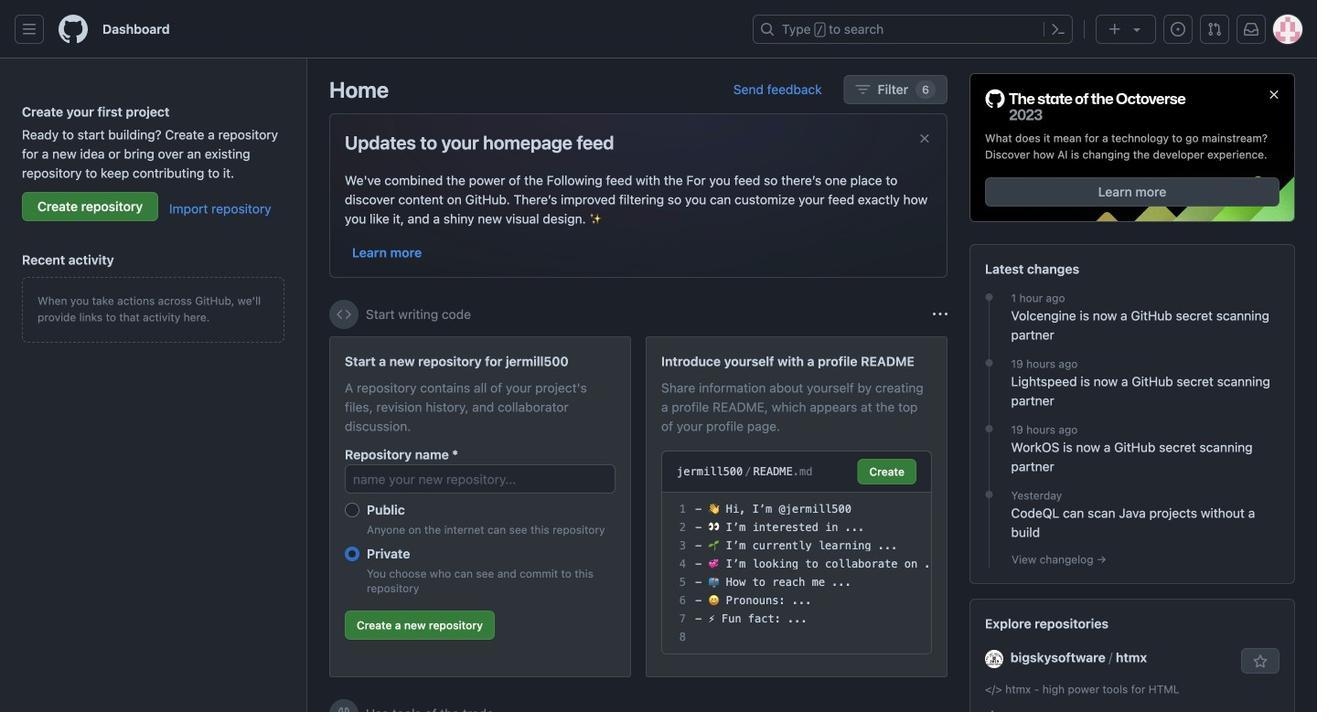 Task type: describe. For each thing, give the bounding box(es) containing it.
github logo image
[[986, 89, 1187, 123]]

explore element
[[970, 73, 1296, 713]]

command palette image
[[1051, 22, 1066, 37]]

none submit inside introduce yourself with a profile readme element
[[858, 459, 917, 485]]

none radio inside start a new repository element
[[345, 547, 360, 562]]

triangle down image
[[1130, 22, 1145, 37]]

issue opened image
[[1171, 22, 1186, 37]]

tools image
[[337, 707, 351, 713]]

code image
[[337, 307, 351, 322]]

why am i seeing this? image
[[933, 307, 948, 322]]

git pull request image
[[1208, 22, 1223, 37]]

filter image
[[856, 82, 871, 97]]

start a new repository element
[[329, 337, 631, 678]]



Task type: locate. For each thing, give the bounding box(es) containing it.
None submit
[[858, 459, 917, 485]]

2 vertical spatial dot fill image
[[982, 488, 997, 503]]

name your new repository... text field
[[345, 465, 616, 494]]

@bigskysoftware profile image
[[986, 651, 1004, 669]]

1 dot fill image from the top
[[982, 356, 997, 371]]

x image
[[918, 131, 932, 146]]

close image
[[1267, 87, 1282, 102]]

3 dot fill image from the top
[[982, 488, 997, 503]]

0 vertical spatial dot fill image
[[982, 356, 997, 371]]

introduce yourself with a profile readme element
[[646, 337, 948, 678]]

1 vertical spatial dot fill image
[[982, 422, 997, 437]]

homepage image
[[59, 15, 88, 44]]

plus image
[[1108, 22, 1123, 37]]

None radio
[[345, 503, 360, 518]]

explore repositories navigation
[[970, 600, 1296, 713]]

notifications image
[[1245, 22, 1259, 37]]

dot fill image
[[982, 290, 997, 305]]

none radio inside start a new repository element
[[345, 503, 360, 518]]

None radio
[[345, 547, 360, 562]]

dot fill image
[[982, 356, 997, 371], [982, 422, 997, 437], [982, 488, 997, 503]]

2 dot fill image from the top
[[982, 422, 997, 437]]

star this repository image
[[1254, 655, 1268, 670]]



Task type: vqa. For each thing, say whether or not it's contained in the screenshot.
radio
yes



